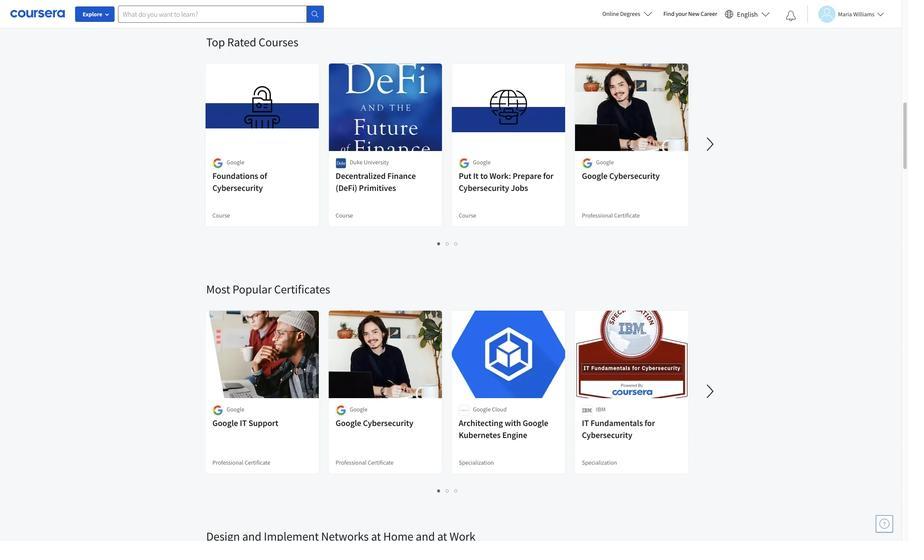 Task type: locate. For each thing, give the bounding box(es) containing it.
0 horizontal spatial for
[[543, 170, 553, 181]]

2 2 button from the top
[[443, 486, 452, 496]]

2 button for top rated courses
[[443, 239, 452, 249]]

course for decentralized finance (defi) primitives
[[335, 212, 353, 219]]

professional certificate
[[582, 212, 640, 219], [212, 459, 270, 467], [335, 459, 393, 467]]

university
[[364, 158, 389, 166]]

it down ibm image
[[582, 418, 589, 428]]

2
[[446, 239, 449, 248], [446, 487, 449, 495]]

find
[[664, 10, 675, 18]]

next slide image
[[700, 134, 720, 155], [700, 381, 720, 402]]

1 vertical spatial google cybersecurity
[[335, 418, 413, 428]]

it
[[240, 418, 247, 428], [582, 418, 589, 428]]

3 button inside the top rated courses carousel element
[[452, 239, 461, 249]]

0 horizontal spatial it
[[240, 418, 247, 428]]

3 button
[[452, 239, 461, 249], [452, 486, 461, 496]]

1 specialization from the left
[[459, 459, 494, 467]]

0 horizontal spatial course
[[212, 212, 230, 219]]

certificate
[[614, 212, 640, 219], [244, 459, 270, 467], [368, 459, 393, 467]]

0 vertical spatial 3 button
[[452, 239, 461, 249]]

your
[[676, 10, 687, 18]]

1 vertical spatial 2 button
[[443, 486, 452, 496]]

2 3 button from the top
[[452, 486, 461, 496]]

course for put it to work: prepare for cybersecurity jobs
[[459, 212, 476, 219]]

1 horizontal spatial it
[[582, 418, 589, 428]]

put it to work: prepare for cybersecurity jobs
[[459, 170, 553, 193]]

1 for most popular certificates
[[437, 487, 441, 495]]

course for foundations of cybersecurity
[[212, 212, 230, 219]]

professional
[[582, 212, 613, 219], [212, 459, 243, 467], [335, 459, 366, 467]]

1 2 from the top
[[446, 239, 449, 248]]

1 horizontal spatial specialization
[[582, 459, 617, 467]]

cloud
[[492, 406, 507, 413]]

2 1 from the top
[[437, 487, 441, 495]]

google image
[[212, 158, 223, 169], [459, 158, 469, 169], [582, 158, 593, 169], [212, 405, 223, 416], [335, 405, 346, 416]]

0 vertical spatial 3
[[455, 239, 458, 248]]

most popular certificates
[[206, 282, 330, 297]]

specialization
[[459, 459, 494, 467], [582, 459, 617, 467]]

1 button inside the top rated courses carousel element
[[435, 239, 443, 249]]

top rated courses
[[206, 34, 298, 50]]

online degrees button
[[596, 4, 659, 23]]

google cybersecurity inside the top rated courses carousel element
[[582, 170, 660, 181]]

1 next slide image from the top
[[700, 134, 720, 155]]

course down (defi)
[[335, 212, 353, 219]]

foundations of cybersecurity
[[212, 170, 267, 193]]

degrees
[[620, 10, 640, 18]]

2 list from the top
[[206, 486, 689, 496]]

it left the support at the bottom left of page
[[240, 418, 247, 428]]

0 vertical spatial 2
[[446, 239, 449, 248]]

3
[[455, 239, 458, 248], [455, 487, 458, 495]]

1 3 button from the top
[[452, 239, 461, 249]]

with
[[504, 418, 521, 428]]

2 specialization from the left
[[582, 459, 617, 467]]

1 vertical spatial for
[[644, 418, 655, 428]]

1 1 from the top
[[437, 239, 441, 248]]

1 1 button from the top
[[435, 239, 443, 249]]

0 vertical spatial 2 button
[[443, 239, 452, 249]]

0 vertical spatial 1
[[437, 239, 441, 248]]

1 horizontal spatial google cybersecurity
[[582, 170, 660, 181]]

google cybersecurity
[[582, 170, 660, 181], [335, 418, 413, 428]]

google it support
[[212, 418, 278, 428]]

maria
[[838, 10, 852, 18]]

career
[[701, 10, 717, 18]]

1 horizontal spatial for
[[644, 418, 655, 428]]

1 vertical spatial 1
[[437, 487, 441, 495]]

0 vertical spatial list
[[206, 239, 689, 249]]

3 inside most popular certificates carousel element
[[455, 487, 458, 495]]

0 horizontal spatial google cybersecurity
[[335, 418, 413, 428]]

1 vertical spatial next slide image
[[700, 381, 720, 402]]

specialization for architecting with google kubernetes engine
[[459, 459, 494, 467]]

for right fundamentals
[[644, 418, 655, 428]]

next slide image inside the top rated courses carousel element
[[700, 134, 720, 155]]

0 vertical spatial google cybersecurity
[[582, 170, 660, 181]]

2 inside the top rated courses carousel element
[[446, 239, 449, 248]]

2 inside most popular certificates carousel element
[[446, 487, 449, 495]]

1 inside most popular certificates carousel element
[[437, 487, 441, 495]]

architecting
[[459, 418, 503, 428]]

3 inside the top rated courses carousel element
[[455, 239, 458, 248]]

1 button
[[435, 239, 443, 249], [435, 486, 443, 496]]

2 horizontal spatial certificate
[[614, 212, 640, 219]]

for inside put it to work: prepare for cybersecurity jobs
[[543, 170, 553, 181]]

duke
[[350, 158, 362, 166]]

duke university image
[[335, 158, 346, 169]]

0 vertical spatial next slide image
[[700, 134, 720, 155]]

it
[[473, 170, 478, 181]]

1 course from the left
[[212, 212, 230, 219]]

None search field
[[118, 5, 324, 23]]

engine
[[502, 430, 527, 440]]

3 course from the left
[[459, 212, 476, 219]]

for
[[543, 170, 553, 181], [644, 418, 655, 428]]

cybersecurity
[[609, 170, 660, 181], [212, 182, 263, 193], [459, 182, 509, 193], [363, 418, 413, 428], [582, 430, 632, 440]]

0 horizontal spatial certificate
[[244, 459, 270, 467]]

2 2 from the top
[[446, 487, 449, 495]]

(defi)
[[335, 182, 357, 193]]

new
[[688, 10, 700, 18]]

2 horizontal spatial professional certificate
[[582, 212, 640, 219]]

2 button
[[443, 239, 452, 249], [443, 486, 452, 496]]

google
[[226, 158, 244, 166], [473, 158, 491, 166], [596, 158, 614, 166], [582, 170, 607, 181], [226, 406, 244, 413], [350, 406, 367, 413], [473, 406, 491, 413], [212, 418, 238, 428], [335, 418, 361, 428], [523, 418, 548, 428]]

1 button inside most popular certificates carousel element
[[435, 486, 443, 496]]

list
[[206, 239, 689, 249], [206, 486, 689, 496]]

1 3 from the top
[[455, 239, 458, 248]]

2 horizontal spatial professional
[[582, 212, 613, 219]]

specialization down kubernetes
[[459, 459, 494, 467]]

1 vertical spatial list
[[206, 486, 689, 496]]

google image for cybersecurity
[[212, 158, 223, 169]]

1 list from the top
[[206, 239, 689, 249]]

for inside it fundamentals for cybersecurity
[[644, 418, 655, 428]]

google image for to
[[459, 158, 469, 169]]

0 vertical spatial for
[[543, 170, 553, 181]]

list inside most popular certificates carousel element
[[206, 486, 689, 496]]

course down the foundations of cybersecurity on the top left
[[212, 212, 230, 219]]

2 it from the left
[[582, 418, 589, 428]]

online
[[602, 10, 619, 18]]

1 inside the top rated courses carousel element
[[437, 239, 441, 248]]

2 next slide image from the top
[[700, 381, 720, 402]]

english
[[737, 10, 758, 18]]

2 3 from the top
[[455, 487, 458, 495]]

0 horizontal spatial professional certificate
[[212, 459, 270, 467]]

1 vertical spatial 2
[[446, 487, 449, 495]]

decentralized finance (defi) primitives
[[335, 170, 416, 193]]

1 button for most popular certificates
[[435, 486, 443, 496]]

list inside the top rated courses carousel element
[[206, 239, 689, 249]]

1 horizontal spatial professional
[[335, 459, 366, 467]]

2 1 button from the top
[[435, 486, 443, 496]]

work:
[[489, 170, 511, 181]]

specialization down it fundamentals for cybersecurity
[[582, 459, 617, 467]]

1 vertical spatial 1 button
[[435, 486, 443, 496]]

foundations
[[212, 170, 258, 181]]

of
[[260, 170, 267, 181]]

3 for certificates
[[455, 487, 458, 495]]

2 horizontal spatial course
[[459, 212, 476, 219]]

cybersecurity inside put it to work: prepare for cybersecurity jobs
[[459, 182, 509, 193]]

1 for top rated courses
[[437, 239, 441, 248]]

1 2 button from the top
[[443, 239, 452, 249]]

next slide image for most popular certificates
[[700, 381, 720, 402]]

find your new career link
[[659, 9, 722, 19]]

kubernetes
[[459, 430, 500, 440]]

for right prepare
[[543, 170, 553, 181]]

1
[[437, 239, 441, 248], [437, 487, 441, 495]]

1 vertical spatial 3
[[455, 487, 458, 495]]

1 vertical spatial 3 button
[[452, 486, 461, 496]]

course down put
[[459, 212, 476, 219]]

google inside architecting with google kubernetes engine
[[523, 418, 548, 428]]

top
[[206, 34, 225, 50]]

3 button for courses
[[452, 239, 461, 249]]

3 button inside most popular certificates carousel element
[[452, 486, 461, 496]]

0 horizontal spatial specialization
[[459, 459, 494, 467]]

2 course from the left
[[335, 212, 353, 219]]

1 horizontal spatial course
[[335, 212, 353, 219]]

google cloud
[[473, 406, 507, 413]]

0 vertical spatial 1 button
[[435, 239, 443, 249]]

put
[[459, 170, 471, 181]]

course
[[212, 212, 230, 219], [335, 212, 353, 219], [459, 212, 476, 219]]



Task type: vqa. For each thing, say whether or not it's contained in the screenshot.
the leftmost classes
no



Task type: describe. For each thing, give the bounding box(es) containing it.
ibm image
[[582, 405, 593, 416]]

certificates
[[274, 282, 330, 297]]

support
[[248, 418, 278, 428]]

list for most popular certificates
[[206, 486, 689, 496]]

cybersecurity inside the foundations of cybersecurity
[[212, 182, 263, 193]]

most popular certificates carousel element
[[202, 256, 908, 503]]

it fundamentals for cybersecurity
[[582, 418, 655, 440]]

professional inside the top rated courses carousel element
[[582, 212, 613, 219]]

explore
[[83, 10, 102, 18]]

google cybersecurity inside most popular certificates carousel element
[[335, 418, 413, 428]]

it inside it fundamentals for cybersecurity
[[582, 418, 589, 428]]

help center image
[[879, 519, 890, 529]]

architecting with google kubernetes engine
[[459, 418, 548, 440]]

jobs
[[511, 182, 528, 193]]

1 horizontal spatial professional certificate
[[335, 459, 393, 467]]

finance
[[387, 170, 416, 181]]

1 horizontal spatial certificate
[[368, 459, 393, 467]]

next slide image for top rated courses
[[700, 134, 720, 155]]

What do you want to learn? text field
[[118, 5, 307, 23]]

specialization for it fundamentals for cybersecurity
[[582, 459, 617, 467]]

fundamentals
[[590, 418, 643, 428]]

williams
[[853, 10, 875, 18]]

coursera image
[[10, 7, 65, 21]]

rated
[[227, 34, 256, 50]]

decentralized
[[335, 170, 385, 181]]

duke university
[[350, 158, 389, 166]]

list for top rated courses
[[206, 239, 689, 249]]

2 for certificates
[[446, 487, 449, 495]]

google cloud image
[[459, 405, 469, 416]]

explore button
[[75, 6, 115, 22]]

1 it from the left
[[240, 418, 247, 428]]

english button
[[722, 0, 773, 28]]

top rated courses carousel element
[[202, 9, 908, 256]]

2 button for most popular certificates
[[443, 486, 452, 496]]

maria williams button
[[807, 5, 884, 23]]

maria williams
[[838, 10, 875, 18]]

popular
[[233, 282, 272, 297]]

cybersecurity inside it fundamentals for cybersecurity
[[582, 430, 632, 440]]

3 button for certificates
[[452, 486, 461, 496]]

2 for courses
[[446, 239, 449, 248]]

online degrees
[[602, 10, 640, 18]]

to
[[480, 170, 488, 181]]

certificate inside the top rated courses carousel element
[[614, 212, 640, 219]]

prepare
[[513, 170, 541, 181]]

ibm
[[596, 406, 605, 413]]

1 button for top rated courses
[[435, 239, 443, 249]]

chevron down image
[[33, 13, 39, 19]]

0 horizontal spatial professional
[[212, 459, 243, 467]]

primitives
[[359, 182, 396, 193]]

courses
[[259, 34, 298, 50]]

google image for support
[[212, 405, 223, 416]]

3 for courses
[[455, 239, 458, 248]]

professional certificate inside the top rated courses carousel element
[[582, 212, 640, 219]]

find your new career
[[664, 10, 717, 18]]

show notifications image
[[786, 11, 796, 21]]

most
[[206, 282, 230, 297]]



